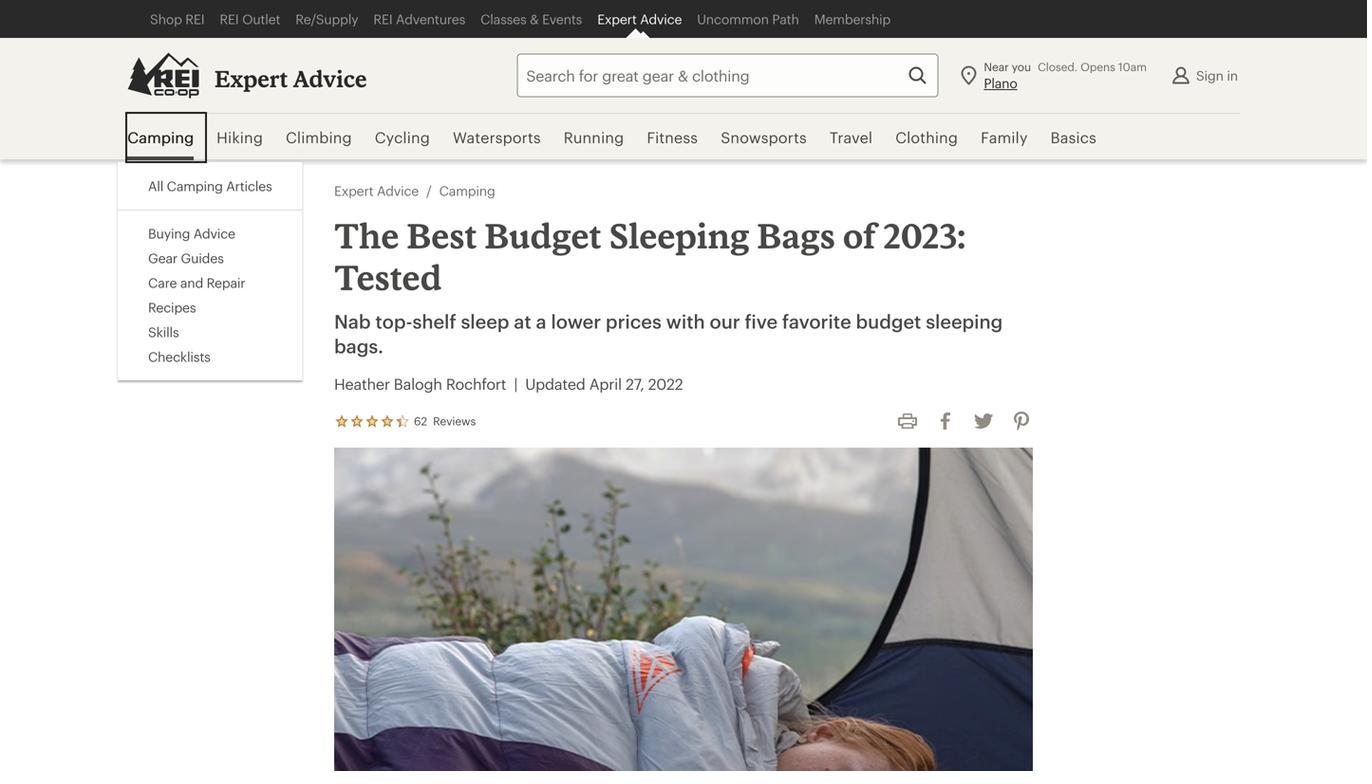 Task type: locate. For each thing, give the bounding box(es) containing it.
near
[[984, 60, 1009, 74]]

travel button
[[818, 114, 884, 161]]

the best budget sleeping bags of 2023: tested
[[334, 215, 966, 298]]

None field
[[517, 54, 939, 97]]

camping inside dropdown button
[[127, 129, 194, 146]]

family
[[981, 129, 1028, 146]]

in
[[1227, 68, 1238, 83]]

1 horizontal spatial rei
[[220, 11, 239, 27]]

re/supply link
[[288, 0, 366, 38]]

uncommon
[[697, 11, 769, 27]]

snowsports button
[[709, 114, 818, 161]]

expert up the
[[334, 183, 374, 198]]

checklists link
[[148, 348, 211, 366]]

gear
[[148, 251, 178, 266]]

membership link
[[807, 0, 898, 38]]

uncommon path link
[[690, 0, 807, 38]]

rei left adventures
[[374, 11, 393, 27]]

3 rei from the left
[[374, 11, 393, 27]]

2023:
[[883, 215, 966, 256]]

rei outlet link
[[212, 0, 288, 38]]

membership
[[814, 11, 891, 27]]

expert right events
[[597, 11, 637, 27]]

recipes
[[148, 300, 196, 315]]

1 rei from the left
[[185, 11, 205, 27]]

expert advice link
[[590, 0, 690, 38], [215, 65, 367, 93], [334, 182, 419, 199]]

snowsports
[[721, 129, 807, 146]]

a
[[536, 311, 547, 333]]

sleeping
[[926, 311, 1003, 333]]

62
[[414, 414, 427, 428]]

expert advice link up climbing
[[215, 65, 367, 93]]

rei right shop
[[185, 11, 205, 27]]

expert advice up climbing
[[215, 65, 367, 92]]

rei adventures link
[[366, 0, 473, 38]]

none search field inside expert advice banner
[[483, 54, 939, 97]]

nab
[[334, 311, 371, 333]]

at
[[514, 311, 531, 333]]

of
[[843, 215, 876, 256]]

buying
[[148, 226, 190, 241]]

rei inside "link"
[[374, 11, 393, 27]]

watersports
[[453, 129, 541, 146]]

repair
[[207, 275, 245, 291]]

advice left 'uncommon' at the top right of the page
[[640, 11, 682, 27]]

near you closed. opens 10am plano
[[984, 60, 1147, 91]]

expert advice link up the
[[334, 182, 419, 199]]

expert advice link right events
[[590, 0, 690, 38]]

advice down re/supply link
[[293, 65, 367, 92]]

2 rei from the left
[[220, 11, 239, 27]]

advice up the guides
[[193, 226, 235, 241]]

0 horizontal spatial rei
[[185, 11, 205, 27]]

Search for great gear & clothing text field
[[517, 54, 939, 97]]

balogh
[[394, 376, 442, 393]]

rei left outlet
[[220, 11, 239, 27]]

classes & events
[[481, 11, 582, 27]]

None search field
[[483, 54, 939, 97]]

hiking
[[217, 129, 263, 146]]

1 vertical spatial expert advice
[[215, 65, 367, 92]]

april
[[589, 376, 622, 393]]

climbing button
[[274, 114, 363, 161]]

expert advice
[[597, 11, 682, 27], [215, 65, 367, 92]]

running button
[[552, 114, 636, 161]]

1 vertical spatial expert advice link
[[215, 65, 367, 93]]

camping right all
[[167, 179, 223, 194]]

rei adventures
[[374, 11, 465, 27]]

expert down rei outlet link
[[215, 65, 288, 92]]

10am
[[1119, 60, 1147, 74]]

budget
[[856, 311, 921, 333]]

62 reviews
[[414, 414, 476, 428]]

prices
[[606, 311, 662, 333]]

shelf
[[413, 311, 456, 333]]

1 horizontal spatial expert advice
[[597, 11, 682, 27]]

shop
[[150, 11, 182, 27]]

rochfort
[[446, 376, 506, 393]]

1 vertical spatial expert
[[215, 65, 288, 92]]

search image
[[906, 64, 929, 87]]

advice
[[640, 11, 682, 27], [293, 65, 367, 92], [377, 183, 419, 198], [193, 226, 235, 241]]

2 vertical spatial expert advice link
[[334, 182, 419, 199]]

with
[[666, 311, 705, 333]]

expert
[[597, 11, 637, 27], [215, 65, 288, 92], [334, 183, 374, 198]]

2 horizontal spatial rei
[[374, 11, 393, 27]]

1 horizontal spatial expert
[[334, 183, 374, 198]]

running
[[564, 129, 624, 146]]

sleep
[[461, 311, 509, 333]]

camping up all
[[127, 129, 194, 146]]

and
[[180, 275, 203, 291]]

clothing
[[896, 129, 958, 146]]

travel
[[830, 129, 873, 146]]

0 vertical spatial expert
[[597, 11, 637, 27]]

climbing
[[286, 129, 352, 146]]

0 horizontal spatial expert advice
[[215, 65, 367, 92]]

advice inside buying advice gear guides care and repair recipes skills checklists
[[193, 226, 235, 241]]

expert advice right events
[[597, 11, 682, 27]]

cycling
[[375, 129, 430, 146]]

rei
[[185, 11, 205, 27], [220, 11, 239, 27], [374, 11, 393, 27]]

five
[[745, 311, 778, 333]]

all camping articles
[[148, 179, 272, 194]]

skills
[[148, 325, 179, 340]]

fitness button
[[636, 114, 709, 161]]

0 horizontal spatial expert
[[215, 65, 288, 92]]

recipes link
[[148, 299, 196, 316]]

favorite
[[782, 311, 851, 333]]



Task type: vqa. For each thing, say whether or not it's contained in the screenshot.
add filter: Ship to Address (2161) icon
no



Task type: describe. For each thing, give the bounding box(es) containing it.
2 horizontal spatial expert
[[597, 11, 637, 27]]

tested
[[334, 257, 442, 298]]

shop rei
[[150, 11, 205, 27]]

|
[[514, 376, 518, 393]]

watersports button
[[442, 114, 552, 161]]

closed.
[[1038, 60, 1078, 74]]

skills link
[[148, 324, 179, 341]]

clothing button
[[884, 114, 970, 161]]

nab top-shelf sleep at a lower prices with our five favorite budget sleeping bags.
[[334, 311, 1003, 358]]

top-
[[375, 311, 413, 333]]

sign in link
[[1162, 56, 1246, 94]]

sleeping
[[609, 215, 750, 256]]

gear guides link
[[148, 250, 224, 267]]

the
[[334, 215, 399, 256]]

budget
[[485, 215, 602, 256]]

fitness
[[647, 129, 698, 146]]

a woman sleeping in the kelty cosmic 20 in colorado. image
[[334, 448, 1033, 772]]

checklists
[[148, 349, 211, 365]]

2 vertical spatial expert
[[334, 183, 374, 198]]

rei for rei outlet
[[220, 11, 239, 27]]

rei for rei adventures
[[374, 11, 393, 27]]

plano
[[984, 75, 1018, 91]]

basics
[[1051, 129, 1097, 146]]

bags.
[[334, 335, 384, 358]]

adventures
[[396, 11, 465, 27]]

care and repair link
[[148, 274, 245, 292]]

expert advice / camping
[[334, 183, 495, 198]]

outlet
[[242, 11, 280, 27]]

all camping articles link
[[148, 178, 272, 195]]

family button
[[970, 114, 1039, 161]]

heather balogh rochfort | updated april 27, 2022
[[334, 376, 683, 393]]

buying advice gear guides care and repair recipes skills checklists
[[148, 226, 245, 365]]

cycling button
[[363, 114, 442, 161]]

none field inside expert advice banner
[[517, 54, 939, 97]]

re/supply
[[296, 11, 358, 27]]

buying advice link
[[148, 225, 235, 242]]

2022
[[648, 376, 683, 393]]

27,
[[626, 376, 644, 393]]

sign in
[[1196, 68, 1238, 83]]

camping button
[[127, 114, 205, 161]]

classes
[[481, 11, 527, 27]]

0 vertical spatial expert advice link
[[590, 0, 690, 38]]

advice left /
[[377, 183, 419, 198]]

0 vertical spatial expert advice
[[597, 11, 682, 27]]

lower
[[551, 311, 601, 333]]

articles
[[226, 179, 272, 194]]

you
[[1012, 60, 1031, 74]]

/
[[426, 183, 432, 198]]

classes & events link
[[473, 0, 590, 38]]

path
[[772, 11, 799, 27]]

rei outlet
[[220, 11, 280, 27]]

&
[[530, 11, 539, 27]]

bags
[[757, 215, 836, 256]]

hiking button
[[205, 114, 274, 161]]

rei co-op, go to rei.com home page image
[[127, 53, 199, 98]]

opens
[[1081, 60, 1116, 74]]

uncommon path
[[697, 11, 799, 27]]

basics button
[[1039, 114, 1108, 161]]

camping right /
[[439, 183, 495, 198]]

shop rei link
[[142, 0, 212, 38]]

reviews
[[433, 414, 476, 428]]

best
[[407, 215, 477, 256]]

care
[[148, 275, 177, 291]]

rei co-op, go to rei.com home page link
[[127, 53, 199, 98]]

our
[[710, 311, 740, 333]]

expert advice banner
[[0, 0, 1367, 381]]

events
[[542, 11, 582, 27]]

sign
[[1196, 68, 1224, 83]]

updated
[[525, 376, 586, 393]]

all
[[148, 179, 163, 194]]

heather
[[334, 376, 390, 393]]



